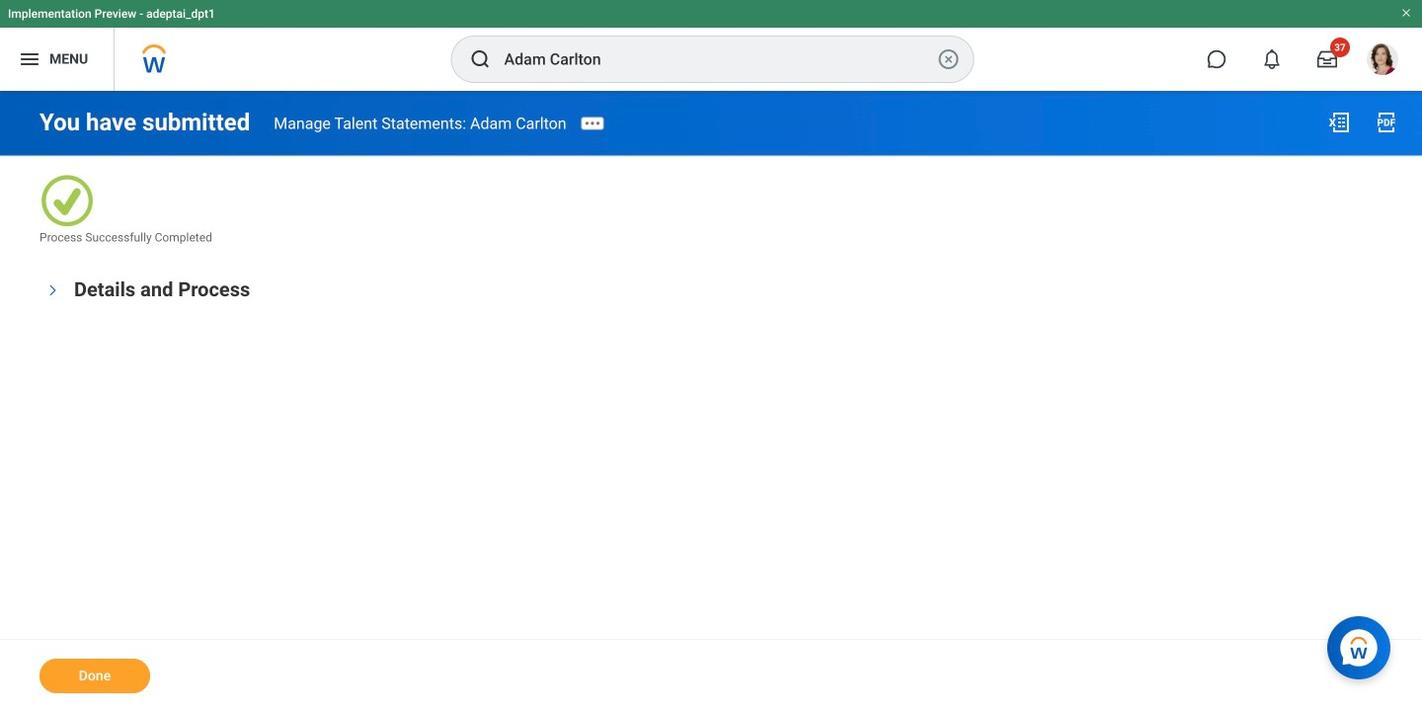 Task type: vqa. For each thing, say whether or not it's contained in the screenshot.
chevron down icon
yes



Task type: describe. For each thing, give the bounding box(es) containing it.
Search Workday  search field
[[504, 38, 933, 81]]

search image
[[469, 47, 492, 71]]

export to excel image
[[1328, 111, 1351, 134]]



Task type: locate. For each thing, give the bounding box(es) containing it.
main content
[[0, 91, 1422, 711]]

chevron down image
[[46, 279, 60, 302]]

notifications large image
[[1262, 49, 1282, 69]]

inbox large image
[[1318, 49, 1338, 69]]

close environment banner image
[[1401, 7, 1413, 19]]

justify image
[[18, 47, 41, 71]]

profile logan mcneil image
[[1367, 43, 1399, 79]]

x circle image
[[937, 47, 961, 71]]

banner
[[0, 0, 1422, 91]]

view printable version (pdf) image
[[1375, 111, 1399, 134]]



